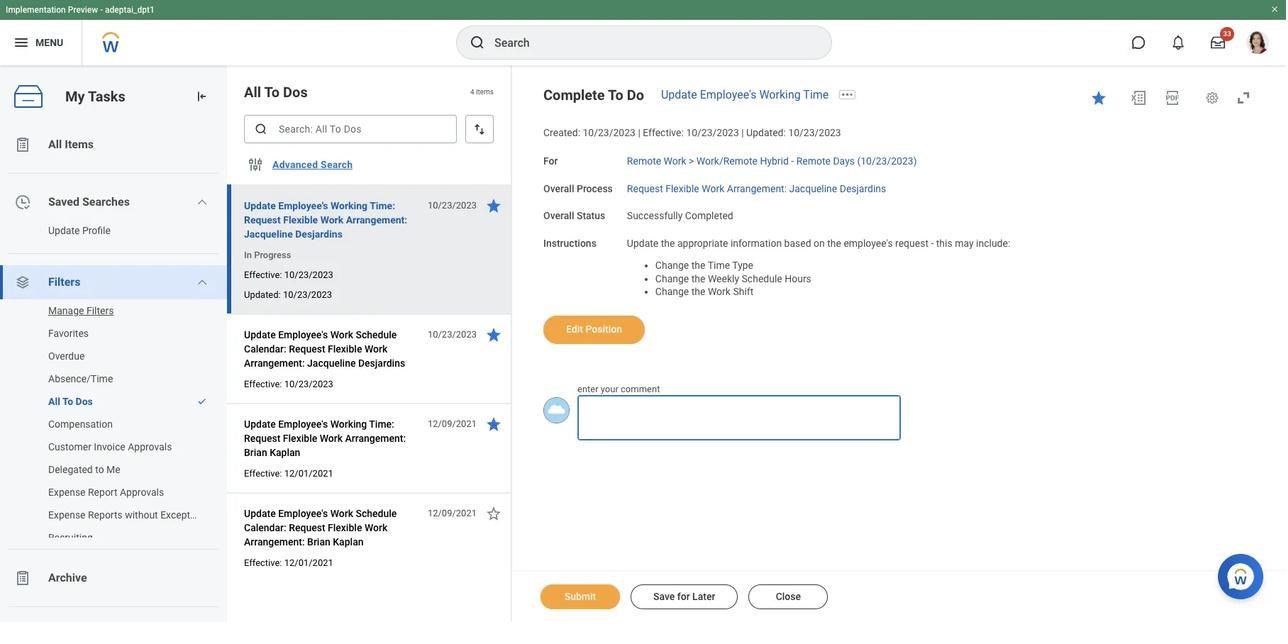 Task type: locate. For each thing, give the bounding box(es) containing it.
working
[[760, 88, 801, 101], [331, 200, 368, 211], [330, 419, 367, 430]]

- left this
[[931, 238, 934, 249]]

0 vertical spatial all
[[244, 84, 261, 101]]

star image for update employee's work schedule calendar: request flexible work arrangement: brian kaplan
[[485, 505, 502, 522]]

arrangement: inside update employee's working time: request flexible work arrangement: brian kaplan
[[345, 433, 406, 444]]

2 12/01/2021 from the top
[[284, 558, 333, 568]]

clipboard image inside "archive" button
[[14, 570, 31, 587]]

1 vertical spatial 12/09/2021
[[428, 508, 477, 519]]

1 vertical spatial updated:
[[244, 290, 281, 300]]

to left do at the top of page
[[608, 87, 624, 104]]

1 vertical spatial filters
[[87, 305, 114, 317]]

items
[[476, 88, 494, 96]]

save for later button
[[631, 585, 738, 610]]

transformation import image
[[194, 89, 209, 104]]

1 vertical spatial desjardins
[[295, 229, 343, 240]]

0 vertical spatial star image
[[485, 326, 502, 344]]

clipboard image for all items
[[14, 136, 31, 153]]

arrangement: inside update employee's working time: request flexible work arrangement: jacqueline desjardins
[[346, 214, 408, 226]]

| down do at the top of page
[[638, 127, 641, 138]]

>
[[689, 155, 694, 167]]

employee's
[[844, 238, 893, 249]]

0 vertical spatial -
[[100, 5, 103, 15]]

0 horizontal spatial star image
[[485, 197, 502, 214]]

1 effective: 12/01/2021 from the top
[[244, 468, 333, 479]]

overall status
[[544, 210, 606, 222]]

search image
[[469, 34, 486, 51]]

2 horizontal spatial -
[[931, 238, 934, 249]]

1 list from the top
[[0, 128, 227, 622]]

0 vertical spatial calendar:
[[244, 344, 287, 355]]

may
[[955, 238, 974, 249]]

approvals
[[128, 441, 172, 453], [120, 487, 164, 498]]

overall down for
[[544, 183, 574, 194]]

1 vertical spatial clipboard image
[[14, 570, 31, 587]]

1 vertical spatial calendar:
[[244, 522, 287, 534]]

flexible inside update employee's working time: request flexible work arrangement: brian kaplan
[[283, 433, 317, 444]]

2 horizontal spatial to
[[608, 87, 624, 104]]

clipboard image inside all items button
[[14, 136, 31, 153]]

0 vertical spatial approvals
[[128, 441, 172, 453]]

1 horizontal spatial filters
[[87, 305, 114, 317]]

update for update employee's working time: request flexible work arrangement: brian kaplan
[[244, 419, 276, 430]]

0 vertical spatial jacqueline
[[790, 183, 838, 194]]

0 horizontal spatial |
[[638, 127, 641, 138]]

desjardins inside update employee's working time: request flexible work arrangement: jacqueline desjardins
[[295, 229, 343, 240]]

1 vertical spatial -
[[792, 155, 794, 167]]

flexible inside update employee's work schedule calendar: request flexible work arrangement: brian kaplan
[[328, 522, 362, 534]]

work
[[664, 155, 687, 167], [702, 183, 725, 194], [321, 214, 344, 226], [708, 286, 731, 298], [330, 329, 353, 341], [365, 344, 388, 355], [320, 433, 343, 444], [330, 508, 353, 520], [365, 522, 388, 534]]

calendar:
[[244, 344, 287, 355], [244, 522, 287, 534]]

1 horizontal spatial time
[[804, 88, 829, 101]]

employee's inside update employee's work schedule calendar: request flexible work arrangement: jacqueline desjardins
[[278, 329, 328, 341]]

in progress
[[244, 250, 291, 260]]

filters up manage
[[48, 275, 80, 289]]

1 horizontal spatial dos
[[283, 84, 308, 101]]

shift
[[733, 286, 754, 298]]

0 vertical spatial brian
[[244, 447, 267, 458]]

33 button
[[1203, 27, 1235, 58]]

2 vertical spatial schedule
[[356, 508, 397, 520]]

0 vertical spatial effective: 12/01/2021
[[244, 468, 333, 479]]

adeptai_dpt1
[[105, 5, 155, 15]]

0 vertical spatial updated:
[[747, 127, 786, 138]]

employee's inside update employee's working time: request flexible work arrangement: jacqueline desjardins
[[278, 200, 328, 211]]

all
[[244, 84, 261, 101], [48, 138, 62, 151], [48, 396, 60, 407]]

approvals up without
[[120, 487, 164, 498]]

working inside update employee's working time: request flexible work arrangement: brian kaplan
[[330, 419, 367, 430]]

star image
[[485, 326, 502, 344], [485, 416, 502, 433], [485, 505, 502, 522]]

update
[[661, 88, 697, 101], [244, 200, 276, 211], [48, 225, 80, 236], [627, 238, 659, 249], [244, 329, 276, 341], [244, 419, 276, 430], [244, 508, 276, 520]]

my
[[65, 88, 85, 105]]

update employee's working time
[[661, 88, 829, 101]]

updated: inside item list "element"
[[244, 290, 281, 300]]

check image
[[197, 397, 207, 407]]

list
[[0, 128, 227, 622], [0, 299, 227, 549]]

12/01/2021 for brian
[[284, 558, 333, 568]]

1 vertical spatial star image
[[485, 197, 502, 214]]

1 vertical spatial jacqueline
[[244, 229, 293, 240]]

1 horizontal spatial all to dos
[[244, 84, 308, 101]]

update for update employee's work schedule calendar: request flexible work arrangement: brian kaplan
[[244, 508, 276, 520]]

desjardins inside update employee's work schedule calendar: request flexible work arrangement: jacqueline desjardins
[[358, 358, 405, 369]]

update employee's work schedule calendar: request flexible work arrangement: jacqueline desjardins
[[244, 329, 405, 369]]

effective: for update employee's work schedule calendar: request flexible work arrangement: jacqueline desjardins
[[244, 379, 282, 390]]

2 horizontal spatial jacqueline
[[790, 183, 838, 194]]

remote left days
[[797, 155, 831, 167]]

request
[[627, 183, 663, 194], [244, 214, 281, 226], [289, 344, 325, 355], [244, 433, 281, 444], [289, 522, 325, 534]]

2 list from the top
[[0, 299, 227, 549]]

complete to do
[[544, 87, 644, 104]]

work/remote
[[697, 155, 758, 167]]

all left items
[[48, 138, 62, 151]]

0 vertical spatial 12/09/2021
[[428, 419, 477, 429]]

updated:
[[747, 127, 786, 138], [244, 290, 281, 300]]

updated: up remote work > work/remote hybrid - remote days (10/23/2023) link
[[747, 127, 786, 138]]

0 horizontal spatial dos
[[76, 396, 93, 407]]

update for update employee's work schedule calendar: request flexible work arrangement: jacqueline desjardins
[[244, 329, 276, 341]]

to
[[264, 84, 280, 101], [608, 87, 624, 104], [62, 396, 73, 407]]

jacqueline inside request flexible work arrangement: jacqueline desjardins link
[[790, 183, 838, 194]]

list containing manage filters
[[0, 299, 227, 549]]

created:
[[544, 127, 581, 138]]

1 horizontal spatial brian
[[307, 537, 331, 548]]

time: inside update employee's working time: request flexible work arrangement: jacqueline desjardins
[[370, 200, 395, 211]]

2 remote from the left
[[797, 155, 831, 167]]

0 vertical spatial all to dos
[[244, 84, 308, 101]]

reports
[[88, 510, 123, 521]]

1 vertical spatial overall
[[544, 210, 574, 222]]

desjardins
[[840, 183, 887, 194], [295, 229, 343, 240], [358, 358, 405, 369]]

1 vertical spatial change
[[656, 273, 689, 284]]

approvals for expense report approvals
[[120, 487, 164, 498]]

clipboard image left all items
[[14, 136, 31, 153]]

effective: 10/23/2023 down update employee's work schedule calendar: request flexible work arrangement: jacqueline desjardins
[[244, 379, 333, 390]]

all up compensation
[[48, 396, 60, 407]]

expense inside button
[[48, 487, 86, 498]]

1 vertical spatial schedule
[[356, 329, 397, 341]]

1 vertical spatial approvals
[[120, 487, 164, 498]]

effective: 12/01/2021 down update employee's working time: request flexible work arrangement: brian kaplan
[[244, 468, 333, 479]]

1 horizontal spatial |
[[742, 127, 744, 138]]

2 vertical spatial desjardins
[[358, 358, 405, 369]]

working for update employee's working time
[[760, 88, 801, 101]]

0 vertical spatial time:
[[370, 200, 395, 211]]

kaplan
[[270, 447, 300, 458], [333, 537, 364, 548]]

all to dos up search icon
[[244, 84, 308, 101]]

12/01/2021 down update employee's work schedule calendar: request flexible work arrangement: brian kaplan
[[284, 558, 333, 568]]

overall for overall process
[[544, 183, 574, 194]]

inbox large image
[[1211, 35, 1226, 50]]

weekly
[[708, 273, 740, 284]]

schedule inside update employee's work schedule calendar: request flexible work arrangement: brian kaplan
[[356, 508, 397, 520]]

process
[[577, 183, 613, 194]]

customer
[[48, 441, 91, 453]]

1 12/01/2021 from the top
[[284, 468, 333, 479]]

effective: 10/23/2023 up updated: 10/23/2023
[[244, 270, 333, 280]]

edit position button
[[544, 316, 645, 344]]

remote
[[627, 155, 662, 167], [797, 155, 831, 167]]

expense reports without exceptions
[[48, 510, 209, 521]]

manage filters button
[[0, 299, 213, 322]]

3 star image from the top
[[485, 505, 502, 522]]

approvals inside button
[[120, 487, 164, 498]]

2 vertical spatial change
[[656, 286, 689, 298]]

dos up search: all to dos text field
[[283, 84, 308, 101]]

profile logan mcneil image
[[1247, 31, 1270, 57]]

expense up the recruiting
[[48, 510, 86, 521]]

| up work/remote
[[742, 127, 744, 138]]

clipboard image left archive
[[14, 570, 31, 587]]

12/01/2021 down update employee's working time: request flexible work arrangement: brian kaplan
[[284, 468, 333, 479]]

chevron down image
[[197, 277, 208, 288]]

compensation button
[[0, 413, 213, 436]]

2 expense from the top
[[48, 510, 86, 521]]

1 vertical spatial star image
[[485, 416, 502, 433]]

calendar: for update employee's work schedule calendar: request flexible work arrangement: jacqueline desjardins
[[244, 344, 287, 355]]

close environment banner image
[[1271, 5, 1280, 13]]

update inside update employee's work schedule calendar: request flexible work arrangement: jacqueline desjardins
[[244, 329, 276, 341]]

schedule inside update employee's work schedule calendar: request flexible work arrangement: jacqueline desjardins
[[356, 329, 397, 341]]

2 calendar: from the top
[[244, 522, 287, 534]]

2 vertical spatial jacqueline
[[307, 358, 356, 369]]

0 vertical spatial overall
[[544, 183, 574, 194]]

2 star image from the top
[[485, 416, 502, 433]]

1 clipboard image from the top
[[14, 136, 31, 153]]

update employee's working time: request flexible work arrangement: jacqueline desjardins
[[244, 200, 408, 240]]

recruiting
[[48, 532, 93, 544]]

the
[[661, 238, 675, 249], [828, 238, 842, 249], [692, 260, 706, 271], [692, 273, 706, 284], [692, 286, 706, 298]]

time
[[804, 88, 829, 101], [708, 260, 730, 271]]

jacqueline
[[790, 183, 838, 194], [244, 229, 293, 240], [307, 358, 356, 369]]

absence/time
[[48, 373, 113, 385]]

absence/time button
[[0, 368, 213, 390]]

change
[[656, 260, 689, 271], [656, 273, 689, 284], [656, 286, 689, 298]]

effective: for update employee's working time: request flexible work arrangement: brian kaplan
[[244, 468, 282, 479]]

0 vertical spatial expense
[[48, 487, 86, 498]]

1 horizontal spatial star image
[[1091, 89, 1108, 106]]

2 clipboard image from the top
[[14, 570, 31, 587]]

the left weekly
[[692, 273, 706, 284]]

update inside update employee's working time: request flexible work arrangement: brian kaplan
[[244, 419, 276, 430]]

notifications large image
[[1172, 35, 1186, 50]]

0 horizontal spatial remote
[[627, 155, 662, 167]]

remote left >
[[627, 155, 662, 167]]

advanced search
[[273, 159, 353, 170]]

the left shift
[[692, 286, 706, 298]]

submit button
[[541, 585, 620, 610]]

2 effective: 12/01/2021 from the top
[[244, 558, 333, 568]]

time:
[[370, 200, 395, 211], [369, 419, 394, 430]]

work inside change the time type change the weekly schedule hours change the work shift
[[708, 286, 731, 298]]

0 horizontal spatial desjardins
[[295, 229, 343, 240]]

all up search icon
[[244, 84, 261, 101]]

star image
[[1091, 89, 1108, 106], [485, 197, 502, 214]]

1 expense from the top
[[48, 487, 86, 498]]

|
[[638, 127, 641, 138], [742, 127, 744, 138]]

-
[[100, 5, 103, 15], [792, 155, 794, 167], [931, 238, 934, 249]]

update inside "button"
[[48, 225, 80, 236]]

1 vertical spatial expense
[[48, 510, 86, 521]]

1 vertical spatial working
[[331, 200, 368, 211]]

enter your comment text field
[[578, 395, 901, 441]]

overall for overall status
[[544, 210, 574, 222]]

overall process
[[544, 183, 613, 194]]

edit
[[566, 324, 583, 335]]

update for update employee's working time
[[661, 88, 697, 101]]

2 vertical spatial star image
[[485, 505, 502, 522]]

0 vertical spatial kaplan
[[270, 447, 300, 458]]

updated: down in progress
[[244, 290, 281, 300]]

1 vertical spatial effective: 12/01/2021
[[244, 558, 333, 568]]

update inside update employee's working time: request flexible work arrangement: jacqueline desjardins
[[244, 200, 276, 211]]

flexible inside update employee's working time: request flexible work arrangement: jacqueline desjardins
[[283, 214, 318, 226]]

expense inside 'button'
[[48, 510, 86, 521]]

kaplan inside update employee's working time: request flexible work arrangement: brian kaplan
[[270, 447, 300, 458]]

work inside update employee's working time: request flexible work arrangement: jacqueline desjardins
[[321, 214, 344, 226]]

- right preview
[[100, 5, 103, 15]]

1 calendar: from the top
[[244, 344, 287, 355]]

preview
[[68, 5, 98, 15]]

2 horizontal spatial desjardins
[[840, 183, 887, 194]]

overall
[[544, 183, 574, 194], [544, 210, 574, 222]]

calendar: inside update employee's work schedule calendar: request flexible work arrangement: jacqueline desjardins
[[244, 344, 287, 355]]

created: 10/23/2023 | effective: 10/23/2023 | updated: 10/23/2023
[[544, 127, 842, 138]]

dos
[[283, 84, 308, 101], [76, 396, 93, 407]]

effective: 12/01/2021 down update employee's work schedule calendar: request flexible work arrangement: brian kaplan
[[244, 558, 333, 568]]

1 horizontal spatial jacqueline
[[307, 358, 356, 369]]

expense reports without exceptions button
[[0, 504, 213, 527]]

0 horizontal spatial filters
[[48, 275, 80, 289]]

1 horizontal spatial desjardins
[[358, 358, 405, 369]]

1 vertical spatial time
[[708, 260, 730, 271]]

update for update employee's working time: request flexible work arrangement: jacqueline desjardins
[[244, 200, 276, 211]]

12/09/2021 for update employee's work schedule calendar: request flexible work arrangement: brian kaplan
[[428, 508, 477, 519]]

tasks
[[88, 88, 125, 105]]

expense for expense reports without exceptions
[[48, 510, 86, 521]]

1 horizontal spatial remote
[[797, 155, 831, 167]]

effective: 12/01/2021 for brian
[[244, 558, 333, 568]]

1 star image from the top
[[485, 326, 502, 344]]

0 horizontal spatial all to dos
[[48, 396, 93, 407]]

employee's inside update employee's work schedule calendar: request flexible work arrangement: brian kaplan
[[278, 508, 328, 520]]

1 horizontal spatial to
[[264, 84, 280, 101]]

to inside button
[[62, 396, 73, 407]]

1 vertical spatial all to dos
[[48, 396, 93, 407]]

my tasks element
[[0, 65, 227, 622]]

0 horizontal spatial time
[[708, 260, 730, 271]]

kaplan inside update employee's work schedule calendar: request flexible work arrangement: brian kaplan
[[333, 537, 364, 548]]

0 vertical spatial clipboard image
[[14, 136, 31, 153]]

filters up favorites 'button'
[[87, 305, 114, 317]]

0 vertical spatial filters
[[48, 275, 80, 289]]

employee's for update employee's working time: request flexible work arrangement: brian kaplan
[[278, 419, 328, 430]]

0 horizontal spatial kaplan
[[270, 447, 300, 458]]

33
[[1224, 30, 1232, 38]]

flexible
[[666, 183, 700, 194], [283, 214, 318, 226], [328, 344, 362, 355], [283, 433, 317, 444], [328, 522, 362, 534]]

1 vertical spatial kaplan
[[333, 537, 364, 548]]

1 vertical spatial time:
[[369, 419, 394, 430]]

dos down absence/time
[[76, 396, 93, 407]]

0 vertical spatial 12/01/2021
[[284, 468, 333, 479]]

1 12/09/2021 from the top
[[428, 419, 477, 429]]

update employee's working time: request flexible work arrangement: brian kaplan
[[244, 419, 406, 458]]

request inside update employee's working time: request flexible work arrangement: brian kaplan
[[244, 433, 281, 444]]

brian
[[244, 447, 267, 458], [307, 537, 331, 548]]

1 effective: 10/23/2023 from the top
[[244, 270, 333, 280]]

search
[[321, 159, 353, 170]]

0 horizontal spatial -
[[100, 5, 103, 15]]

0 vertical spatial working
[[760, 88, 801, 101]]

approvals inside button
[[128, 441, 172, 453]]

1 overall from the top
[[544, 183, 574, 194]]

10/23/2023
[[583, 127, 636, 138], [687, 127, 739, 138], [789, 127, 842, 138], [428, 200, 477, 211], [284, 270, 333, 280], [283, 290, 332, 300], [428, 329, 477, 340], [284, 379, 333, 390]]

employee's for update employee's working time
[[700, 88, 757, 101]]

clipboard image
[[14, 136, 31, 153], [14, 570, 31, 587]]

time: inside update employee's working time: request flexible work arrangement: brian kaplan
[[369, 419, 394, 430]]

approvals right invoice
[[128, 441, 172, 453]]

0 vertical spatial desjardins
[[840, 183, 887, 194]]

0 vertical spatial change
[[656, 260, 689, 271]]

0 vertical spatial dos
[[283, 84, 308, 101]]

report
[[88, 487, 117, 498]]

brian inside update employee's work schedule calendar: request flexible work arrangement: brian kaplan
[[307, 537, 331, 548]]

2 12/09/2021 from the top
[[428, 508, 477, 519]]

archive
[[48, 571, 87, 585]]

flexible inside update employee's work schedule calendar: request flexible work arrangement: jacqueline desjardins
[[328, 344, 362, 355]]

1 vertical spatial dos
[[76, 396, 93, 407]]

2 | from the left
[[742, 127, 744, 138]]

2 vertical spatial -
[[931, 238, 934, 249]]

0 horizontal spatial to
[[62, 396, 73, 407]]

1 vertical spatial 12/01/2021
[[284, 558, 333, 568]]

0 vertical spatial effective: 10/23/2023
[[244, 270, 333, 280]]

working inside update employee's working time: request flexible work arrangement: jacqueline desjardins
[[331, 200, 368, 211]]

clipboard image for archive
[[14, 570, 31, 587]]

1 vertical spatial effective: 10/23/2023
[[244, 379, 333, 390]]

update inside update employee's work schedule calendar: request flexible work arrangement: brian kaplan
[[244, 508, 276, 520]]

to up search icon
[[264, 84, 280, 101]]

employee's inside update employee's working time: request flexible work arrangement: brian kaplan
[[278, 419, 328, 430]]

0 horizontal spatial jacqueline
[[244, 229, 293, 240]]

all to dos up compensation
[[48, 396, 93, 407]]

0 horizontal spatial brian
[[244, 447, 267, 458]]

calendar: inside update employee's work schedule calendar: request flexible work arrangement: brian kaplan
[[244, 522, 287, 534]]

expense down the delegated
[[48, 487, 86, 498]]

remote work > work/remote hybrid - remote days (10/23/2023) link
[[627, 152, 917, 167]]

effective: 10/23/2023
[[244, 270, 333, 280], [244, 379, 333, 390]]

effective:
[[643, 127, 684, 138], [244, 270, 282, 280], [244, 379, 282, 390], [244, 468, 282, 479], [244, 558, 282, 568]]

to up compensation
[[62, 396, 73, 407]]

2 vertical spatial working
[[330, 419, 367, 430]]

overall status element
[[627, 202, 734, 223]]

include:
[[977, 238, 1011, 249]]

- right hybrid
[[792, 155, 794, 167]]

1 horizontal spatial kaplan
[[333, 537, 364, 548]]

enter your comment
[[578, 384, 660, 395]]

manage filters
[[48, 305, 114, 317]]

1 vertical spatial brian
[[307, 537, 331, 548]]

0 vertical spatial schedule
[[742, 273, 783, 284]]

update employee's work schedule calendar: request flexible work arrangement: brian kaplan button
[[244, 505, 420, 551]]

overall up instructions at the left of page
[[544, 210, 574, 222]]

0 horizontal spatial updated:
[[244, 290, 281, 300]]

2 overall from the top
[[544, 210, 574, 222]]

effective: for update employee's work schedule calendar: request flexible work arrangement: brian kaplan
[[244, 558, 282, 568]]



Task type: describe. For each thing, give the bounding box(es) containing it.
12/01/2021 for kaplan
[[284, 468, 333, 479]]

working for update employee's working time: request flexible work arrangement: brian kaplan
[[330, 419, 367, 430]]

advanced
[[273, 159, 318, 170]]

sort image
[[473, 122, 487, 136]]

approvals for customer invoice approvals
[[128, 441, 172, 453]]

all to dos inside item list "element"
[[244, 84, 308, 101]]

update for update profile
[[48, 225, 80, 236]]

enter
[[578, 384, 599, 395]]

updated: 10/23/2023
[[244, 290, 332, 300]]

1 horizontal spatial updated:
[[747, 127, 786, 138]]

do
[[627, 87, 644, 104]]

star image inside item list "element"
[[485, 197, 502, 214]]

in
[[244, 250, 252, 260]]

jacqueline inside update employee's working time: request flexible work arrangement: jacqueline desjardins
[[244, 229, 293, 240]]

employee's for update employee's work schedule calendar: request flexible work arrangement: jacqueline desjardins
[[278, 329, 328, 341]]

appropriate
[[678, 238, 728, 249]]

0 vertical spatial time
[[804, 88, 829, 101]]

type
[[733, 260, 754, 271]]

brian inside update employee's working time: request flexible work arrangement: brian kaplan
[[244, 447, 267, 458]]

1 vertical spatial all
[[48, 138, 62, 151]]

overdue button
[[0, 345, 213, 368]]

delegated
[[48, 464, 93, 476]]

hybrid
[[760, 155, 789, 167]]

later
[[693, 591, 716, 603]]

list containing all items
[[0, 128, 227, 622]]

star image for update employee's working time: request flexible work arrangement: brian kaplan
[[485, 416, 502, 433]]

update the appropriate information based on the employee's request - this may include:
[[627, 238, 1011, 249]]

based
[[785, 238, 812, 249]]

request inside update employee's work schedule calendar: request flexible work arrangement: brian kaplan
[[289, 522, 325, 534]]

configure image
[[247, 156, 264, 173]]

effective: 12/01/2021 for kaplan
[[244, 468, 333, 479]]

filters button
[[0, 265, 227, 299]]

this
[[937, 238, 953, 249]]

close button
[[749, 585, 828, 610]]

status
[[577, 210, 606, 222]]

to
[[95, 464, 104, 476]]

for
[[544, 155, 558, 167]]

change the time type change the weekly schedule hours change the work shift
[[656, 260, 812, 298]]

justify image
[[13, 34, 30, 51]]

filters inside dropdown button
[[48, 275, 80, 289]]

position
[[586, 324, 622, 335]]

employee's for update employee's work schedule calendar: request flexible work arrangement: brian kaplan
[[278, 508, 328, 520]]

edit position
[[566, 324, 622, 335]]

1 | from the left
[[638, 127, 641, 138]]

request inside update employee's working time: request flexible work arrangement: jacqueline desjardins
[[244, 214, 281, 226]]

update employee's work schedule calendar: request flexible work arrangement: jacqueline desjardins button
[[244, 326, 420, 372]]

export to excel image
[[1131, 89, 1148, 106]]

schedule for update employee's work schedule calendar: request flexible work arrangement: jacqueline desjardins
[[356, 329, 397, 341]]

saved searches
[[48, 195, 130, 209]]

submit
[[565, 591, 596, 603]]

request flexible work arrangement: jacqueline desjardins link
[[627, 180, 887, 194]]

favorites button
[[0, 322, 213, 345]]

- inside menu banner
[[100, 5, 103, 15]]

progress
[[254, 250, 291, 260]]

schedule for update employee's work schedule calendar: request flexible work arrangement: brian kaplan
[[356, 508, 397, 520]]

the down appropriate
[[692, 260, 706, 271]]

request flexible work arrangement: jacqueline desjardins
[[627, 183, 887, 194]]

dos inside item list "element"
[[283, 84, 308, 101]]

item list element
[[227, 65, 512, 622]]

expense report approvals
[[48, 487, 164, 498]]

for
[[678, 591, 690, 603]]

arrangement: inside update employee's work schedule calendar: request flexible work arrangement: jacqueline desjardins
[[244, 358, 305, 369]]

all to dos button
[[0, 390, 190, 413]]

delegated to me button
[[0, 458, 213, 481]]

1 change from the top
[[656, 260, 689, 271]]

your
[[601, 384, 619, 395]]

0 vertical spatial star image
[[1091, 89, 1108, 106]]

menu
[[35, 37, 63, 48]]

3 change from the top
[[656, 286, 689, 298]]

compensation
[[48, 419, 113, 430]]

1 remote from the left
[[627, 155, 662, 167]]

my tasks
[[65, 88, 125, 105]]

update employee's working time: request flexible work arrangement: brian kaplan button
[[244, 416, 420, 461]]

implementation preview -   adeptai_dpt1
[[6, 5, 155, 15]]

jacqueline inside update employee's work schedule calendar: request flexible work arrangement: jacqueline desjardins
[[307, 358, 356, 369]]

exceptions
[[160, 510, 209, 521]]

expense for expense report approvals
[[48, 487, 86, 498]]

time: for update employee's working time: request flexible work arrangement: jacqueline desjardins
[[370, 200, 395, 211]]

employee's for update employee's working time: request flexible work arrangement: jacqueline desjardins
[[278, 200, 328, 211]]

advanced search button
[[267, 150, 359, 179]]

update employee's working time link
[[661, 88, 829, 101]]

completed
[[685, 210, 734, 222]]

profile
[[82, 225, 111, 236]]

expense report approvals button
[[0, 481, 213, 504]]

without
[[125, 510, 158, 521]]

1 horizontal spatial -
[[792, 155, 794, 167]]

searches
[[82, 195, 130, 209]]

all items button
[[0, 128, 227, 162]]

2 change from the top
[[656, 273, 689, 284]]

chevron down image
[[197, 197, 208, 208]]

successfully
[[627, 210, 683, 222]]

request inside update employee's work schedule calendar: request flexible work arrangement: jacqueline desjardins
[[289, 344, 325, 355]]

on
[[814, 238, 825, 249]]

fullscreen image
[[1236, 89, 1253, 106]]

schedule inside change the time type change the weekly schedule hours change the work shift
[[742, 273, 783, 284]]

save for later
[[654, 591, 716, 603]]

2 vertical spatial all
[[48, 396, 60, 407]]

complete
[[544, 87, 605, 104]]

12/09/2021 for update employee's working time: request flexible work arrangement: brian kaplan
[[428, 419, 477, 429]]

request
[[896, 238, 929, 249]]

action bar region
[[512, 571, 1287, 622]]

items
[[65, 138, 94, 151]]

Search: All To Dos text field
[[244, 115, 457, 143]]

view printable version (pdf) image
[[1165, 89, 1182, 106]]

archive button
[[0, 561, 227, 595]]

the right on
[[828, 238, 842, 249]]

update employee's work schedule calendar: request flexible work arrangement: brian kaplan
[[244, 508, 397, 548]]

manage
[[48, 305, 84, 317]]

saved
[[48, 195, 79, 209]]

perspective image
[[14, 274, 31, 291]]

implementation
[[6, 5, 66, 15]]

delegated to me
[[48, 464, 120, 476]]

time inside change the time type change the weekly schedule hours change the work shift
[[708, 260, 730, 271]]

days
[[834, 155, 855, 167]]

customer invoice approvals
[[48, 441, 172, 453]]

arrangement: inside update employee's work schedule calendar: request flexible work arrangement: brian kaplan
[[244, 537, 305, 548]]

the down successfully completed
[[661, 238, 675, 249]]

star image for update employee's work schedule calendar: request flexible work arrangement: jacqueline desjardins
[[485, 326, 502, 344]]

dos inside button
[[76, 396, 93, 407]]

gear image
[[1206, 91, 1220, 105]]

update profile button
[[0, 219, 213, 242]]

all to dos inside button
[[48, 396, 93, 407]]

saved searches button
[[0, 185, 227, 219]]

filters inside button
[[87, 305, 114, 317]]

favorites
[[48, 328, 89, 339]]

Search Workday  search field
[[495, 27, 803, 58]]

work inside update employee's working time: request flexible work arrangement: brian kaplan
[[320, 433, 343, 444]]

(10/23/2023)
[[858, 155, 917, 167]]

search image
[[254, 122, 268, 136]]

working for update employee's working time: request flexible work arrangement: jacqueline desjardins
[[331, 200, 368, 211]]

instructions
[[544, 238, 597, 249]]

save
[[654, 591, 675, 603]]

to inside item list "element"
[[264, 84, 280, 101]]

menu banner
[[0, 0, 1287, 65]]

customer invoice approvals button
[[0, 436, 213, 458]]

all inside item list "element"
[[244, 84, 261, 101]]

clock check image
[[14, 194, 31, 211]]

time: for update employee's working time: request flexible work arrangement: brian kaplan
[[369, 419, 394, 430]]

2 effective: 10/23/2023 from the top
[[244, 379, 333, 390]]

calendar: for update employee's work schedule calendar: request flexible work arrangement: brian kaplan
[[244, 522, 287, 534]]

overdue
[[48, 351, 85, 362]]

hours
[[785, 273, 812, 284]]

4 items
[[471, 88, 494, 96]]

menu button
[[0, 20, 82, 65]]

update for update the appropriate information based on the employee's request - this may include:
[[627, 238, 659, 249]]

information
[[731, 238, 782, 249]]



Task type: vqa. For each thing, say whether or not it's contained in the screenshot.
How much time do you have for extra gigs?
no



